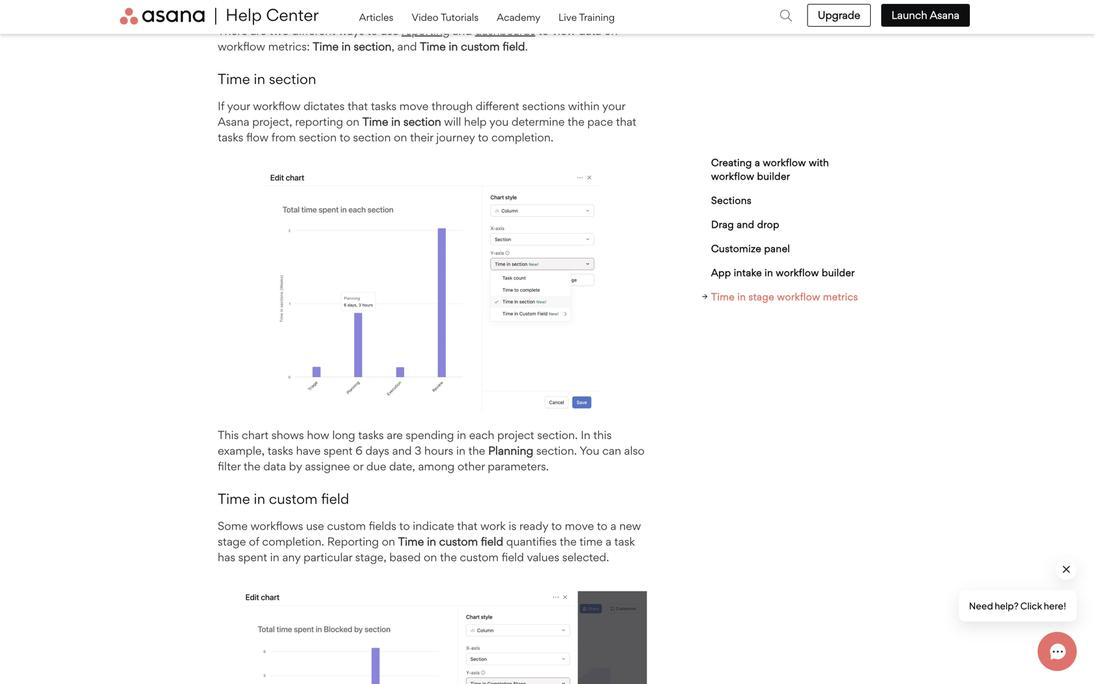Task type: vqa. For each thing, say whether or not it's contained in the screenshot.
READY
yes



Task type: describe. For each thing, give the bounding box(es) containing it.
planning
[[488, 444, 533, 458]]

that inside if your workflow dictates that tasks move through different sections within your asana project, reporting on
[[348, 99, 368, 113]]

spent inside quantifies the time a task has spent in any particular stage, based on the custom field values selected.
[[238, 550, 267, 564]]

section down dictates
[[299, 130, 337, 144]]

dashboards link
[[475, 24, 535, 38]]

builder inside creating a workflow with workflow builder
[[757, 170, 790, 182]]

video
[[412, 11, 439, 23]]

to view data on workflow metrics:
[[218, 24, 618, 53]]

shows
[[272, 428, 304, 442]]

hours
[[424, 444, 453, 458]]

training
[[579, 11, 615, 23]]

some
[[218, 519, 248, 533]]

articles link
[[359, 8, 396, 26]]

custom inside some workflows use custom fields to indicate that work is ready to move to a new stage of completion. reporting on
[[327, 519, 366, 533]]

on inside will help you determine the pace that tasks flow from section to section on their journey to completion.
[[394, 130, 407, 144]]

launch
[[892, 8, 927, 22]]

custom inside quantifies the time a task has spent in any particular stage, based on the custom field values selected.
[[460, 550, 499, 564]]

can
[[602, 444, 621, 458]]

in down ways
[[342, 39, 351, 53]]

help
[[464, 115, 487, 129]]

reporting
[[327, 535, 379, 549]]

metrics
[[823, 291, 858, 303]]

section. you can also filter the data by assignee or due date, among other parameters.
[[218, 444, 645, 473]]

a inside some workflows use custom fields to indicate that work is ready to move to a new stage of completion. reporting on
[[610, 519, 616, 533]]

some workflows use custom fields to indicate that work is ready to move to a new stage of completion. reporting on
[[218, 519, 641, 549]]

workflow inside app intake in workflow builder link
[[776, 267, 819, 279]]

academy link
[[497, 8, 543, 26]]

and right , on the left
[[397, 39, 417, 53]]

creating a workflow with workflow builder
[[711, 156, 829, 182]]

in right intake
[[765, 267, 773, 279]]

customize
[[711, 242, 761, 255]]

ready
[[519, 519, 548, 533]]

metrics:
[[268, 39, 310, 53]]

particular
[[304, 550, 352, 564]]

in left "each"
[[457, 428, 466, 442]]

in up workflows
[[254, 490, 265, 508]]

the down some workflows use custom fields to indicate that work is ready to move to a new stage of completion. reporting on
[[440, 550, 457, 564]]

pace
[[587, 115, 613, 129]]

1 asana help center help center home page image from the left
[[120, 8, 216, 25]]

section left their
[[353, 130, 391, 144]]

6
[[355, 444, 363, 458]]

long
[[332, 428, 355, 442]]

intake
[[734, 267, 762, 279]]

custom down dashboards
[[461, 39, 500, 53]]

time in section , and time in custom field .
[[313, 39, 531, 53]]

1 horizontal spatial time in custom field
[[398, 535, 503, 549]]

chart
[[242, 428, 269, 442]]

1 vertical spatial time in section
[[362, 115, 441, 129]]

will
[[444, 115, 461, 129]]

a inside creating a workflow with workflow builder
[[755, 156, 760, 169]]

how
[[307, 428, 329, 442]]

field down work
[[481, 535, 503, 549]]

and left drop
[[737, 218, 754, 230]]

on inside if your workflow dictates that tasks move through different sections within your asana project, reporting on
[[346, 115, 359, 129]]

customize panel link
[[702, 237, 859, 261]]

project,
[[252, 115, 292, 129]]

3
[[415, 444, 421, 458]]

if your workflow dictates that tasks move through different sections within your asana project, reporting on
[[218, 99, 625, 129]]

academy
[[497, 11, 543, 23]]

in inside quantifies the time a task has spent in any particular stage, based on the custom field values selected.
[[270, 550, 279, 564]]

drop
[[757, 218, 779, 230]]

example,
[[218, 444, 265, 458]]

this
[[218, 428, 239, 442]]

a inside quantifies the time a task has spent in any particular stage, based on the custom field values selected.
[[606, 535, 611, 549]]

move inside if your workflow dictates that tasks move through different sections within your asana project, reporting on
[[399, 99, 429, 113]]

the inside 'section. you can also filter the data by assignee or due date, among other parameters.'
[[244, 459, 260, 473]]

sections link
[[702, 188, 859, 213]]

will help you determine the pace that tasks flow from section to section on their journey to completion.
[[218, 115, 636, 144]]

use inside some workflows use custom fields to indicate that work is ready to move to a new stage of completion. reporting on
[[306, 519, 324, 533]]

custom down indicate
[[439, 535, 478, 549]]

other
[[458, 459, 485, 473]]

data inside 'section. you can also filter the data by assignee or due date, among other parameters.'
[[263, 459, 286, 473]]

time inside time in stage workflow metrics link
[[711, 291, 735, 303]]

filter
[[218, 459, 241, 473]]

workflow metrics cf image
[[218, 591, 647, 684]]

you
[[580, 444, 599, 458]]

sections
[[522, 99, 565, 113]]

two
[[269, 24, 289, 38]]

date,
[[389, 459, 415, 473]]

completion. inside will help you determine the pace that tasks flow from section to section on their journey to completion.
[[491, 130, 554, 144]]

that inside some workflows use custom fields to indicate that work is ready to move to a new stage of completion. reporting on
[[457, 519, 478, 533]]

creating
[[711, 156, 752, 169]]

you
[[489, 115, 509, 129]]

this
[[593, 428, 612, 442]]

also
[[624, 444, 645, 458]]

if
[[218, 99, 224, 113]]

their
[[410, 130, 433, 144]]

live training link
[[559, 8, 615, 26]]

2 your from the left
[[602, 99, 625, 113]]

sections
[[711, 194, 752, 206]]

based
[[389, 550, 421, 564]]

from
[[271, 130, 296, 144]]

days
[[365, 444, 389, 458]]

tasks down "shows" at the bottom left of the page
[[268, 444, 293, 458]]

spending
[[406, 428, 454, 442]]

have
[[296, 444, 321, 458]]

,
[[392, 39, 395, 53]]

values
[[527, 550, 559, 564]]

drag
[[711, 218, 734, 230]]

completion. inside some workflows use custom fields to indicate that work is ready to move to a new stage of completion. reporting on
[[262, 535, 324, 549]]

drag and drop
[[711, 218, 779, 230]]

data inside to view data on workflow metrics:
[[579, 24, 601, 38]]



Task type: locate. For each thing, give the bounding box(es) containing it.
quantifies the time a task has spent in any particular stage, based on the custom field values selected.
[[218, 535, 635, 564]]

tasks inside will help you determine the pace that tasks flow from section to section on their journey to completion.
[[218, 130, 243, 144]]

stage down some
[[218, 535, 246, 549]]

1 horizontal spatial spent
[[324, 444, 353, 458]]

are up days at the left
[[387, 428, 403, 442]]

on inside some workflows use custom fields to indicate that work is ready to move to a new stage of completion. reporting on
[[382, 535, 395, 549]]

1 vertical spatial builder
[[822, 267, 855, 279]]

by
[[289, 459, 302, 473]]

time
[[580, 535, 603, 549]]

workflow inside if your workflow dictates that tasks move through different sections within your asana project, reporting on
[[253, 99, 301, 113]]

time in custom field
[[218, 490, 349, 508], [398, 535, 503, 549]]

time in section down metrics:
[[218, 70, 316, 88]]

spent inside "this chart shows how long tasks are spending in each project section. in this example, tasks have spent 6 days and 3 hours in the"
[[324, 444, 353, 458]]

live
[[559, 11, 577, 23]]

with
[[809, 156, 829, 169]]

that right pace
[[616, 115, 636, 129]]

your right "if"
[[227, 99, 250, 113]]

workflow down app intake in workflow builder
[[777, 291, 820, 303]]

0 horizontal spatial stage
[[218, 535, 246, 549]]

1 horizontal spatial time in section
[[362, 115, 441, 129]]

section up their
[[403, 115, 441, 129]]

1 horizontal spatial your
[[602, 99, 625, 113]]

0 vertical spatial stage
[[749, 291, 774, 303]]

to left view
[[538, 24, 549, 38]]

0 vertical spatial a
[[755, 156, 760, 169]]

2 vertical spatial that
[[457, 519, 478, 533]]

section down metrics:
[[269, 70, 316, 88]]

in left any on the bottom of page
[[270, 550, 279, 564]]

use up particular on the bottom left
[[306, 519, 324, 533]]

reporting link
[[402, 24, 450, 38]]

this chart shows how long tasks are spending in each project section. in this example, tasks have spent 6 days and 3 hours in the
[[218, 428, 612, 458]]

1 horizontal spatial stage
[[749, 291, 774, 303]]

1 horizontal spatial completion.
[[491, 130, 554, 144]]

among
[[418, 459, 455, 473]]

0 vertical spatial that
[[348, 99, 368, 113]]

0 horizontal spatial move
[[399, 99, 429, 113]]

spent
[[324, 444, 353, 458], [238, 550, 267, 564]]

workflow inside to view data on workflow metrics:
[[218, 39, 265, 53]]

1 vertical spatial time in custom field
[[398, 535, 503, 549]]

the inside will help you determine the pace that tasks flow from section to section on their journey to completion.
[[568, 115, 585, 129]]

0 horizontal spatial reporting
[[295, 115, 343, 129]]

to down dictates
[[340, 130, 350, 144]]

asana right the launch
[[930, 8, 960, 22]]

video tutorials link
[[412, 8, 481, 26]]

in up other
[[456, 444, 466, 458]]

reporting
[[402, 24, 450, 38], [295, 115, 343, 129]]

1 horizontal spatial that
[[457, 519, 478, 533]]

assignee
[[305, 459, 350, 473]]

2 vertical spatial a
[[606, 535, 611, 549]]

different up you
[[476, 99, 519, 113]]

in down indicate
[[427, 535, 436, 549]]

reporting down the video
[[402, 24, 450, 38]]

0 vertical spatial reporting
[[402, 24, 450, 38]]

to up time
[[597, 519, 608, 533]]

your up pace
[[602, 99, 625, 113]]

the left time
[[560, 535, 577, 549]]

completion. down the determine
[[491, 130, 554, 144]]

a left task
[[606, 535, 611, 549]]

and inside "this chart shows how long tasks are spending in each project section. in this example, tasks have spent 6 days and 3 hours in the"
[[392, 444, 412, 458]]

and up "date,"
[[392, 444, 412, 458]]

to down articles
[[367, 24, 378, 38]]

section
[[354, 39, 392, 53], [269, 70, 316, 88], [403, 115, 441, 129], [299, 130, 337, 144], [353, 130, 391, 144]]

spent down of
[[238, 550, 267, 564]]

1 vertical spatial reporting
[[295, 115, 343, 129]]

that inside will help you determine the pace that tasks flow from section to section on their journey to completion.
[[616, 115, 636, 129]]

custom down work
[[460, 550, 499, 564]]

move up time
[[565, 519, 594, 533]]

0 horizontal spatial your
[[227, 99, 250, 113]]

the down "each"
[[468, 444, 485, 458]]

0 vertical spatial time in custom field
[[218, 490, 349, 508]]

0 horizontal spatial asana help center help center home page image
[[120, 8, 216, 25]]

field down the dashboards link
[[503, 39, 525, 53]]

app
[[711, 267, 731, 279]]

section. left in
[[537, 428, 578, 442]]

workflow metrics section image
[[218, 171, 647, 412]]

flow
[[246, 130, 269, 144]]

reporting down dictates
[[295, 115, 343, 129]]

1 vertical spatial spent
[[238, 550, 267, 564]]

or
[[353, 459, 363, 473]]

the
[[568, 115, 585, 129], [468, 444, 485, 458], [244, 459, 260, 473], [560, 535, 577, 549], [440, 550, 457, 564]]

ways
[[338, 24, 364, 38]]

move up will help you determine the pace that tasks flow from section to section on their journey to completion. at the top of page
[[399, 99, 429, 113]]

0 vertical spatial move
[[399, 99, 429, 113]]

your
[[227, 99, 250, 113], [602, 99, 625, 113]]

builder up "sections" link
[[757, 170, 790, 182]]

launch asana link
[[881, 4, 970, 27]]

to inside to view data on workflow metrics:
[[538, 24, 549, 38]]

project
[[497, 428, 534, 442]]

section. inside 'section. you can also filter the data by assignee or due date, among other parameters.'
[[536, 444, 577, 458]]

stage down intake
[[749, 291, 774, 303]]

determine
[[512, 115, 565, 129]]

app intake in workflow builder
[[711, 267, 855, 279]]

1 vertical spatial move
[[565, 519, 594, 533]]

0 vertical spatial time in section
[[218, 70, 316, 88]]

on inside to view data on workflow metrics:
[[604, 24, 618, 38]]

0 vertical spatial spent
[[324, 444, 353, 458]]

builder
[[757, 170, 790, 182], [822, 267, 855, 279]]

1 your from the left
[[227, 99, 250, 113]]

1 horizontal spatial different
[[476, 99, 519, 113]]

1 vertical spatial completion.
[[262, 535, 324, 549]]

2 asana help center help center home page image from the left
[[219, 8, 319, 25]]

2 horizontal spatial that
[[616, 115, 636, 129]]

data left by
[[263, 459, 286, 473]]

there are two different ways to use reporting and dashboards
[[218, 24, 535, 38]]

1 vertical spatial data
[[263, 459, 286, 473]]

selected.
[[562, 550, 609, 564]]

in
[[581, 428, 590, 442]]

1 vertical spatial asana
[[218, 115, 249, 129]]

are inside "this chart shows how long tasks are spending in each project section. in this example, tasks have spent 6 days and 3 hours in the"
[[387, 428, 403, 442]]

has
[[218, 550, 235, 564]]

field
[[503, 39, 525, 53], [321, 490, 349, 508], [481, 535, 503, 549], [502, 550, 524, 564]]

work
[[480, 519, 506, 533]]

video tutorials
[[412, 11, 481, 23]]

section.
[[537, 428, 578, 442], [536, 444, 577, 458]]

time in custom field up workflows
[[218, 490, 349, 508]]

0 vertical spatial asana
[[930, 8, 960, 22]]

0 horizontal spatial builder
[[757, 170, 790, 182]]

0 vertical spatial builder
[[757, 170, 790, 182]]

dictates
[[303, 99, 345, 113]]

workflow down the there
[[218, 39, 265, 53]]

stage,
[[355, 550, 386, 564]]

customize panel
[[711, 242, 790, 255]]

1 horizontal spatial are
[[387, 428, 403, 442]]

articles
[[359, 11, 396, 23]]

time
[[313, 39, 339, 53], [420, 39, 446, 53], [218, 70, 250, 88], [362, 115, 388, 129], [711, 291, 735, 303], [218, 490, 250, 508], [398, 535, 424, 549]]

section down there are two different ways to use reporting and dashboards on the left
[[354, 39, 392, 53]]

journey
[[436, 130, 475, 144]]

1 vertical spatial section.
[[536, 444, 577, 458]]

view
[[552, 24, 576, 38]]

different up metrics:
[[292, 24, 336, 38]]

on inside quantifies the time a task has spent in any particular stage, based on the custom field values selected.
[[424, 550, 437, 564]]

use up , on the left
[[381, 24, 399, 38]]

0 horizontal spatial that
[[348, 99, 368, 113]]

that right dictates
[[348, 99, 368, 113]]

1 vertical spatial a
[[610, 519, 616, 533]]

new
[[619, 519, 641, 533]]

upgrade
[[818, 8, 860, 22]]

0 vertical spatial completion.
[[491, 130, 554, 144]]

workflow
[[218, 39, 265, 53], [253, 99, 301, 113], [763, 156, 806, 169], [711, 170, 754, 182], [776, 267, 819, 279], [777, 291, 820, 303]]

upgrade link
[[807, 4, 871, 27]]

tasks
[[371, 99, 397, 113], [218, 130, 243, 144], [358, 428, 384, 442], [268, 444, 293, 458]]

1 vertical spatial use
[[306, 519, 324, 533]]

workflow up time in stage workflow metrics
[[776, 267, 819, 279]]

the down 'within'
[[568, 115, 585, 129]]

tasks up will help you determine the pace that tasks flow from section to section on their journey to completion. at the top of page
[[371, 99, 397, 113]]

tasks inside if your workflow dictates that tasks move through different sections within your asana project, reporting on
[[371, 99, 397, 113]]

tasks left flow
[[218, 130, 243, 144]]

in up project,
[[254, 70, 265, 88]]

to down help
[[478, 130, 488, 144]]

that left work
[[457, 519, 478, 533]]

section. left you
[[536, 444, 577, 458]]

through
[[432, 99, 473, 113]]

the down example,
[[244, 459, 260, 473]]

in left will
[[391, 115, 400, 129]]

move
[[399, 99, 429, 113], [565, 519, 594, 533]]

field inside quantifies the time a task has spent in any particular stage, based on the custom field values selected.
[[502, 550, 524, 564]]

0 horizontal spatial time in custom field
[[218, 490, 349, 508]]

to right fields
[[399, 519, 410, 533]]

workflow down creating
[[711, 170, 754, 182]]

section. inside "this chart shows how long tasks are spending in each project section. in this example, tasks have spent 6 days and 3 hours in the"
[[537, 428, 578, 442]]

custom up reporting
[[327, 519, 366, 533]]

time in stage workflow metrics
[[711, 291, 858, 303]]

1 horizontal spatial asana
[[930, 8, 960, 22]]

creating a workflow with workflow builder link
[[702, 151, 859, 188]]

a left new
[[610, 519, 616, 533]]

parameters.
[[488, 459, 549, 473]]

tutorials
[[441, 11, 479, 23]]

within
[[568, 99, 600, 113]]

0 horizontal spatial completion.
[[262, 535, 324, 549]]

0 vertical spatial are
[[250, 24, 266, 38]]

0 vertical spatial section.
[[537, 428, 578, 442]]

0 vertical spatial data
[[579, 24, 601, 38]]

in down tutorials
[[449, 39, 458, 53]]

1 vertical spatial different
[[476, 99, 519, 113]]

reporting inside if your workflow dictates that tasks move through different sections within your asana project, reporting on
[[295, 115, 343, 129]]

1 horizontal spatial asana help center help center home page image
[[219, 8, 319, 25]]

asana inside if your workflow dictates that tasks move through different sections within your asana project, reporting on
[[218, 115, 249, 129]]

indicate
[[413, 519, 454, 533]]

0 horizontal spatial spent
[[238, 550, 267, 564]]

tasks up days at the left
[[358, 428, 384, 442]]

asana down "if"
[[218, 115, 249, 129]]

1 vertical spatial that
[[616, 115, 636, 129]]

0 horizontal spatial use
[[306, 519, 324, 533]]

0 vertical spatial use
[[381, 24, 399, 38]]

in down intake
[[737, 291, 746, 303]]

move inside some workflows use custom fields to indicate that work is ready to move to a new stage of completion. reporting on
[[565, 519, 594, 533]]

time in stage workflow metrics link
[[702, 285, 859, 309]]

asana help center help center home page image
[[120, 8, 216, 25], [219, 8, 319, 25]]

builder up metrics
[[822, 267, 855, 279]]

and down tutorials
[[453, 24, 472, 38]]

panel
[[764, 242, 790, 255]]

1 vertical spatial are
[[387, 428, 403, 442]]

due
[[366, 459, 386, 473]]

any
[[282, 550, 301, 564]]

quantifies
[[506, 535, 557, 549]]

field down quantifies
[[502, 550, 524, 564]]

0 horizontal spatial asana
[[218, 115, 249, 129]]

completion. up any on the bottom of page
[[262, 535, 324, 549]]

and
[[453, 24, 472, 38], [397, 39, 417, 53], [737, 218, 754, 230], [392, 444, 412, 458]]

live training
[[559, 11, 615, 23]]

workflow inside time in stage workflow metrics link
[[777, 291, 820, 303]]

that
[[348, 99, 368, 113], [616, 115, 636, 129], [457, 519, 478, 533]]

time in custom field down indicate
[[398, 535, 503, 549]]

workflow up project,
[[253, 99, 301, 113]]

.
[[525, 39, 528, 53]]

1 horizontal spatial builder
[[822, 267, 855, 279]]

0 vertical spatial different
[[292, 24, 336, 38]]

0 horizontal spatial are
[[250, 24, 266, 38]]

1 horizontal spatial move
[[565, 519, 594, 533]]

in
[[342, 39, 351, 53], [449, 39, 458, 53], [254, 70, 265, 88], [391, 115, 400, 129], [765, 267, 773, 279], [737, 291, 746, 303], [457, 428, 466, 442], [456, 444, 466, 458], [254, 490, 265, 508], [427, 535, 436, 549], [270, 550, 279, 564]]

workflow left with
[[763, 156, 806, 169]]

app intake in workflow builder link
[[702, 261, 859, 285]]

spent down long at bottom left
[[324, 444, 353, 458]]

0 horizontal spatial data
[[263, 459, 286, 473]]

a right creating
[[755, 156, 760, 169]]

field down assignee
[[321, 490, 349, 508]]

the inside "this chart shows how long tasks are spending in each project section. in this example, tasks have spent 6 days and 3 hours in the"
[[468, 444, 485, 458]]

launch asana
[[892, 8, 960, 22]]

0 horizontal spatial different
[[292, 24, 336, 38]]

1 horizontal spatial reporting
[[402, 24, 450, 38]]

1 horizontal spatial data
[[579, 24, 601, 38]]

completion.
[[491, 130, 554, 144], [262, 535, 324, 549]]

0 horizontal spatial time in section
[[218, 70, 316, 88]]

1 horizontal spatial use
[[381, 24, 399, 38]]

of
[[249, 535, 259, 549]]

different inside if your workflow dictates that tasks move through different sections within your asana project, reporting on
[[476, 99, 519, 113]]

1 vertical spatial stage
[[218, 535, 246, 549]]

data down live training
[[579, 24, 601, 38]]

custom up workflows
[[269, 490, 318, 508]]

drag and drop link
[[702, 213, 859, 237]]

are left two
[[250, 24, 266, 38]]

different
[[292, 24, 336, 38], [476, 99, 519, 113]]

time in section up their
[[362, 115, 441, 129]]

stage inside some workflows use custom fields to indicate that work is ready to move to a new stage of completion. reporting on
[[218, 535, 246, 549]]

to right 'ready'
[[551, 519, 562, 533]]



